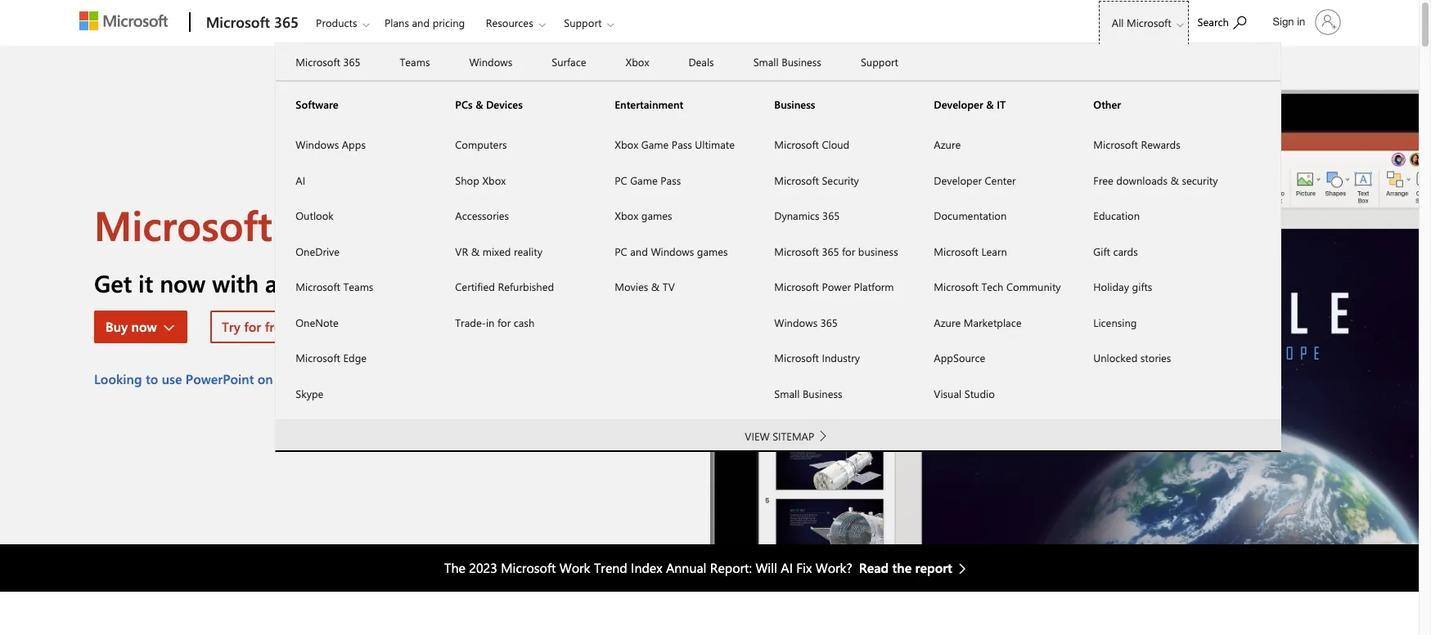 Task type: locate. For each thing, give the bounding box(es) containing it.
1 vertical spatial in
[[486, 315, 495, 329]]

1 pc from the top
[[615, 173, 627, 187]]

0 vertical spatial teams
[[400, 55, 430, 69]]

products button
[[305, 1, 382, 45]]

0 vertical spatial small business link
[[734, 44, 841, 80]]

developer & it
[[934, 97, 1006, 111]]

0 vertical spatial small business
[[753, 55, 821, 69]]

in inside pcs & devices element
[[486, 315, 495, 329]]

0 vertical spatial now
[[160, 268, 206, 299]]

& inside heading
[[986, 97, 994, 111]]

buy now
[[106, 319, 157, 336]]

vr
[[455, 244, 468, 258]]

and down xbox games
[[630, 244, 648, 258]]

small up view sitemap link
[[774, 387, 800, 401]]

1 vertical spatial small
[[774, 387, 800, 401]]

sign right search search box
[[1273, 16, 1294, 28]]

the right read
[[892, 559, 912, 577]]

support inside support dropdown button
[[564, 16, 602, 29]]

cash
[[514, 315, 534, 329]]

1 vertical spatial and
[[630, 244, 648, 258]]

1 vertical spatial small business
[[774, 387, 842, 401]]

pcs & devices
[[455, 97, 523, 111]]

windows inside windows apps link
[[296, 137, 339, 151]]

0 horizontal spatial the
[[277, 371, 296, 388]]

it
[[997, 97, 1006, 111]]

other element
[[1074, 126, 1233, 376]]

mixed
[[482, 244, 511, 258]]

microsoft powerpoint
[[94, 197, 497, 252]]

1 horizontal spatial in
[[486, 315, 495, 329]]

small for the bottommost small business link
[[774, 387, 800, 401]]

windows for windows apps
[[296, 137, 339, 151]]

pc up xbox games
[[615, 173, 627, 187]]

0 horizontal spatial ai
[[296, 173, 305, 187]]

microsoft 365 for business link
[[755, 234, 914, 269]]

looking to use powerpoint on the web? sign in
[[94, 371, 374, 388]]

for right the try
[[244, 319, 261, 336]]

0 vertical spatial the
[[277, 371, 296, 388]]

read
[[859, 559, 889, 577]]

free
[[265, 319, 288, 336]]

industry
[[822, 351, 860, 365]]

in
[[1297, 16, 1305, 28], [486, 315, 495, 329], [363, 371, 374, 388]]

1 horizontal spatial and
[[630, 244, 648, 258]]

for left cash
[[497, 315, 511, 329]]

0 horizontal spatial for
[[244, 319, 261, 336]]

for
[[842, 244, 855, 258], [497, 315, 511, 329], [244, 319, 261, 336]]

cards
[[1113, 244, 1138, 258]]

pass for pc game pass
[[661, 173, 681, 187]]

resources button
[[475, 1, 559, 45]]

windows up microsoft industry
[[774, 315, 818, 329]]

games
[[641, 209, 672, 223], [697, 244, 728, 258]]

1 vertical spatial azure
[[934, 315, 961, 329]]

& inside heading
[[476, 97, 483, 111]]

small business down microsoft industry
[[774, 387, 842, 401]]

0 horizontal spatial games
[[641, 209, 672, 223]]

windows inside windows link
[[469, 55, 512, 69]]

trade-in for cash link
[[436, 305, 595, 340]]

business
[[858, 244, 898, 258]]

pc game pass link
[[595, 162, 755, 198]]

small
[[753, 55, 779, 69], [774, 387, 800, 401]]

games down the pc game pass
[[641, 209, 672, 223]]

pass down xbox game pass ultimate link
[[661, 173, 681, 187]]

downloads
[[1116, 173, 1168, 187]]

devices
[[486, 97, 523, 111]]

gifts
[[1132, 280, 1152, 294]]

& left tv
[[651, 280, 660, 294]]

0 horizontal spatial now
[[131, 319, 157, 336]]

xbox up entertainment
[[626, 55, 649, 69]]

education link
[[1074, 198, 1233, 234]]

small business up business 'heading'
[[753, 55, 821, 69]]

edge
[[343, 351, 367, 365]]

developer left it
[[934, 97, 983, 111]]

support inside support link
[[861, 55, 898, 69]]

0 vertical spatial pass
[[672, 137, 692, 151]]

pass left ultimate
[[672, 137, 692, 151]]

microsoft inside other element
[[1093, 137, 1138, 151]]

game up xbox games
[[630, 173, 658, 187]]

1 vertical spatial now
[[131, 319, 157, 336]]

1 vertical spatial the
[[892, 559, 912, 577]]

& right pcs
[[476, 97, 483, 111]]

microsoft power platform
[[774, 280, 894, 294]]

2 developer from the top
[[934, 173, 982, 187]]

1 vertical spatial microsoft 365
[[296, 55, 360, 69]]

for inside dropdown button
[[244, 319, 261, 336]]

azure up appsource
[[934, 315, 961, 329]]

a
[[265, 268, 278, 299]]

1 vertical spatial sign
[[334, 371, 360, 388]]

1 vertical spatial developer
[[934, 173, 982, 187]]

1 vertical spatial business
[[774, 97, 815, 111]]

1 horizontal spatial ai
[[781, 559, 793, 577]]

1 vertical spatial games
[[697, 244, 728, 258]]

for inside pcs & devices element
[[497, 315, 511, 329]]

small business
[[753, 55, 821, 69], [774, 387, 842, 401]]

pc up movies
[[615, 244, 627, 258]]

documentation link
[[914, 198, 1074, 234]]

xbox for xbox game pass ultimate
[[615, 137, 638, 151]]

try for free
[[222, 319, 288, 336]]

small business link down industry
[[755, 376, 914, 412]]

0 vertical spatial ai
[[296, 173, 305, 187]]

free
[[1093, 173, 1113, 187]]

0 vertical spatial support
[[564, 16, 602, 29]]

2 azure from the top
[[934, 315, 961, 329]]

it
[[138, 268, 153, 299]]

microsoft rewards
[[1093, 137, 1180, 151]]

& left it
[[986, 97, 994, 111]]

certified refurbished
[[455, 280, 554, 294]]

powerpoint left on
[[186, 371, 254, 388]]

in down edge
[[363, 371, 374, 388]]

xbox right the shop
[[482, 173, 506, 187]]

pc for pc game pass
[[615, 173, 627, 187]]

ai up outlook
[[296, 173, 305, 187]]

small right deals
[[753, 55, 779, 69]]

small inside business element
[[774, 387, 800, 401]]

now
[[160, 268, 206, 299], [131, 319, 157, 336]]

0 vertical spatial microsoft 365
[[206, 12, 299, 32]]

in for trade-
[[486, 315, 495, 329]]

pcs & devices element
[[436, 126, 595, 340]]

looking
[[94, 371, 142, 388]]

1 horizontal spatial for
[[497, 315, 511, 329]]

business for the bottommost small business link
[[803, 387, 842, 401]]

plans and pricing
[[385, 16, 465, 29]]

0 vertical spatial sign
[[1273, 16, 1294, 28]]

other heading
[[1074, 81, 1233, 127]]

xbox inside xbox game pass ultimate link
[[615, 137, 638, 151]]

0 vertical spatial and
[[412, 16, 430, 29]]

business
[[782, 55, 821, 69], [774, 97, 815, 111], [803, 387, 842, 401]]

0 vertical spatial games
[[641, 209, 672, 223]]

ai left fix at the bottom right
[[781, 559, 793, 577]]

xbox for xbox
[[626, 55, 649, 69]]

0 horizontal spatial sign
[[334, 371, 360, 388]]

studio
[[964, 387, 995, 401]]

0 horizontal spatial powerpoint
[[186, 371, 254, 388]]

appsource link
[[914, 340, 1074, 376]]

the 2023 microsoft work trend index annual report: will ai fix work? read the report
[[444, 559, 952, 577]]

0 horizontal spatial and
[[412, 16, 430, 29]]

game for pc
[[630, 173, 658, 187]]

business element
[[755, 126, 914, 412]]

xbox inside xbox link
[[626, 55, 649, 69]]

1 vertical spatial support
[[861, 55, 898, 69]]

support for support dropdown button
[[564, 16, 602, 29]]

game up the pc game pass
[[641, 137, 669, 151]]

work
[[559, 559, 590, 577]]

1 vertical spatial pass
[[661, 173, 681, 187]]

0 vertical spatial in
[[1297, 16, 1305, 28]]

business heading
[[755, 81, 914, 127]]

now right buy
[[131, 319, 157, 336]]

for inside business element
[[842, 244, 855, 258]]

1 vertical spatial game
[[630, 173, 658, 187]]

teams down plans and pricing
[[400, 55, 430, 69]]

xbox
[[626, 55, 649, 69], [615, 137, 638, 151], [482, 173, 506, 187], [615, 209, 638, 223]]

unlocked stories link
[[1074, 340, 1233, 376]]

1 horizontal spatial games
[[697, 244, 728, 258]]

small business inside business element
[[774, 387, 842, 401]]

licensing
[[1093, 315, 1137, 329]]

for left business
[[842, 244, 855, 258]]

xbox for xbox games
[[615, 209, 638, 223]]

azure
[[934, 137, 961, 151], [934, 315, 961, 329]]

small business link
[[734, 44, 841, 80], [755, 376, 914, 412]]

accessories link
[[436, 198, 595, 234]]

windows inside 'windows 365' link
[[774, 315, 818, 329]]

powerpoint up microsoft teams link
[[284, 197, 497, 252]]

surface
[[552, 55, 586, 69]]

& for developer & it
[[986, 97, 994, 111]]

azure for azure marketplace
[[934, 315, 961, 329]]

1 vertical spatial ai
[[781, 559, 793, 577]]

windows down xbox games link
[[651, 244, 694, 258]]

the right on
[[277, 371, 296, 388]]

business up business 'heading'
[[782, 55, 821, 69]]

0 vertical spatial developer
[[934, 97, 983, 111]]

2 horizontal spatial for
[[842, 244, 855, 258]]

azure marketplace
[[934, 315, 1022, 329]]

skype link
[[276, 376, 436, 412]]

0 vertical spatial small
[[753, 55, 779, 69]]

developer inside heading
[[934, 97, 983, 111]]

pcs
[[455, 97, 473, 111]]

0 horizontal spatial support
[[564, 16, 602, 29]]

small business link up business 'heading'
[[734, 44, 841, 80]]

use
[[162, 371, 182, 388]]

1 azure from the top
[[934, 137, 961, 151]]

on
[[258, 371, 273, 388]]

pass
[[672, 137, 692, 151], [661, 173, 681, 187]]

0 horizontal spatial in
[[363, 371, 374, 388]]

business for top small business link
[[782, 55, 821, 69]]

teams down onedrive link
[[343, 280, 373, 294]]

xbox inside xbox games link
[[615, 209, 638, 223]]

game for xbox
[[641, 137, 669, 151]]

microsoft tech community
[[934, 280, 1061, 294]]

games down xbox games link
[[697, 244, 728, 258]]

entertainment heading
[[595, 81, 755, 127]]

developer up documentation
[[934, 173, 982, 187]]

365
[[274, 12, 299, 32], [343, 55, 360, 69], [822, 209, 840, 223], [822, 244, 839, 258], [394, 268, 434, 299], [820, 315, 838, 329]]

security
[[822, 173, 859, 187]]

pc for pc and windows games
[[615, 244, 627, 258]]

business inside 'heading'
[[774, 97, 815, 111]]

azure inside azure marketplace link
[[934, 315, 961, 329]]

game
[[641, 137, 669, 151], [630, 173, 658, 187]]

1 horizontal spatial now
[[160, 268, 206, 299]]

xbox down the pc game pass
[[615, 209, 638, 223]]

deals link
[[669, 44, 734, 80]]

computers
[[455, 137, 507, 151]]

0 vertical spatial azure
[[934, 137, 961, 151]]

business up microsoft cloud
[[774, 97, 815, 111]]

now inside dropdown button
[[131, 319, 157, 336]]

microsoft 365
[[206, 12, 299, 32], [296, 55, 360, 69]]

2 horizontal spatial in
[[1297, 16, 1305, 28]]

0 horizontal spatial teams
[[343, 280, 373, 294]]

xbox games link
[[595, 198, 755, 234]]

azure up developer center
[[934, 137, 961, 151]]

1 vertical spatial teams
[[343, 280, 373, 294]]

and right plans
[[412, 16, 430, 29]]

& inside entertainment element
[[651, 280, 660, 294]]

power
[[822, 280, 851, 294]]

& right vr
[[471, 244, 480, 258]]

1 vertical spatial pc
[[615, 244, 627, 258]]

other
[[1093, 97, 1121, 111]]

1 vertical spatial powerpoint
[[186, 371, 254, 388]]

windows up 'pcs & devices'
[[469, 55, 512, 69]]

1 horizontal spatial support
[[861, 55, 898, 69]]

in right search search box
[[1297, 16, 1305, 28]]

now right it in the top of the page
[[160, 268, 206, 299]]

2 vertical spatial business
[[803, 387, 842, 401]]

sign down edge
[[334, 371, 360, 388]]

0 vertical spatial business
[[782, 55, 821, 69]]

0 vertical spatial pc
[[615, 173, 627, 187]]

computers link
[[436, 127, 595, 162]]

ai inside ai "link"
[[296, 173, 305, 187]]

& left security
[[1170, 173, 1179, 187]]

developer & it heading
[[914, 81, 1074, 127]]

developer for developer center
[[934, 173, 982, 187]]

microsoft inside dropdown button
[[1127, 16, 1171, 29]]

business down microsoft industry
[[803, 387, 842, 401]]

1 horizontal spatial sign
[[1273, 16, 1294, 28]]

and inside entertainment element
[[630, 244, 648, 258]]

0 vertical spatial game
[[641, 137, 669, 151]]

in left cash
[[486, 315, 495, 329]]

xbox link
[[606, 44, 669, 80]]

and for plans
[[412, 16, 430, 29]]

windows left apps
[[296, 137, 339, 151]]

support up surface
[[564, 16, 602, 29]]

1 horizontal spatial the
[[892, 559, 912, 577]]

2 pc from the top
[[615, 244, 627, 258]]

game inside xbox game pass ultimate link
[[641, 137, 669, 151]]

365 down the microsoft power platform link
[[820, 315, 838, 329]]

tv
[[663, 280, 675, 294]]

support up business 'heading'
[[861, 55, 898, 69]]

the inside looking to use powerpoint on the web? sign in link
[[277, 371, 296, 388]]

1 horizontal spatial powerpoint
[[284, 197, 497, 252]]

azure marketplace link
[[914, 305, 1074, 340]]

xbox up the pc game pass
[[615, 137, 638, 151]]

support for support link
[[861, 55, 898, 69]]

game inside pc game pass link
[[630, 173, 658, 187]]

azure inside azure link
[[934, 137, 961, 151]]

1 developer from the top
[[934, 97, 983, 111]]



Task type: describe. For each thing, give the bounding box(es) containing it.
1 horizontal spatial teams
[[400, 55, 430, 69]]

microsoft learn
[[934, 244, 1007, 258]]

all
[[1112, 16, 1124, 29]]

free downloads & security link
[[1074, 162, 1233, 198]]

will
[[756, 559, 777, 577]]

movies & tv link
[[595, 269, 755, 305]]

view
[[745, 430, 770, 443]]

windows inside the 'pc and windows games' link
[[651, 244, 694, 258]]

all microsoft button
[[1099, 1, 1189, 45]]

microsoft cloud
[[774, 137, 850, 151]]

small business for the bottommost small business link
[[774, 387, 842, 401]]

vr & mixed reality link
[[436, 234, 595, 269]]

read the report link
[[859, 559, 974, 578]]

rewards
[[1141, 137, 1180, 151]]

vr & mixed reality
[[455, 244, 542, 258]]

view sitemap link
[[668, 421, 889, 450]]

visual studio link
[[914, 376, 1074, 412]]

all microsoft
[[1112, 16, 1171, 29]]

365 right dynamics
[[822, 209, 840, 223]]

microsoft edge link
[[276, 340, 436, 376]]

microsoft teams
[[296, 280, 373, 294]]

holiday gifts link
[[1074, 269, 1233, 305]]

cloud
[[822, 137, 850, 151]]

gift
[[1093, 244, 1110, 258]]

device screen showing a presentation open in powerpoint image
[[709, 46, 1419, 545]]

outlook link
[[276, 198, 436, 234]]

stories
[[1140, 351, 1171, 365]]

trade-in for cash
[[455, 315, 534, 329]]

support button
[[553, 1, 627, 45]]

& inside other element
[[1170, 173, 1179, 187]]

resources
[[486, 16, 533, 29]]

community
[[1006, 280, 1061, 294]]

pc game pass
[[615, 173, 681, 187]]

teams inside software element
[[343, 280, 373, 294]]

2 vertical spatial in
[[363, 371, 374, 388]]

developer center
[[934, 173, 1016, 187]]

azure for azure
[[934, 137, 961, 151]]

try for free button
[[210, 311, 318, 344]]

1 vertical spatial small business link
[[755, 376, 914, 412]]

windows for windows 365
[[774, 315, 818, 329]]

for for business
[[842, 244, 855, 258]]

teams link
[[380, 44, 450, 80]]

holiday
[[1093, 280, 1129, 294]]

shop xbox
[[455, 173, 506, 187]]

& for pcs & devices
[[476, 97, 483, 111]]

outlook
[[296, 209, 334, 223]]

get
[[94, 268, 132, 299]]

shop
[[455, 173, 479, 187]]

xbox inside shop xbox link
[[482, 173, 506, 187]]

xbox game pass ultimate link
[[595, 127, 755, 162]]

software element
[[276, 126, 436, 412]]

dynamics
[[774, 209, 819, 223]]

looking to use powerpoint on the web? sign in link
[[94, 370, 397, 390]]

buy now button
[[94, 311, 187, 344]]

microsoft security link
[[755, 162, 914, 198]]

sign in
[[1273, 16, 1305, 28]]

microsoft edge
[[296, 351, 367, 365]]

small for top small business link
[[753, 55, 779, 69]]

365 left the products
[[274, 12, 299, 32]]

try
[[222, 319, 240, 336]]

apps
[[342, 137, 366, 151]]

plans and pricing link
[[377, 1, 472, 40]]

developer & it element
[[914, 126, 1074, 412]]

and for pc
[[630, 244, 648, 258]]

shop xbox link
[[436, 162, 595, 198]]

support link
[[841, 44, 918, 80]]

pc and windows games link
[[595, 234, 755, 269]]

marketplace
[[964, 315, 1022, 329]]

in for sign
[[1297, 16, 1305, 28]]

trade-
[[455, 315, 486, 329]]

microsoft 365 for business
[[774, 244, 898, 258]]

view sitemap
[[745, 430, 814, 443]]

software heading
[[276, 81, 436, 127]]

pcs & devices heading
[[436, 81, 595, 127]]

windows for windows
[[469, 55, 512, 69]]

for for cash
[[497, 315, 511, 329]]

buy
[[106, 319, 128, 336]]

documentation
[[934, 209, 1007, 223]]

unlocked stories
[[1093, 351, 1171, 365]]

2023
[[469, 559, 497, 577]]

microsoft security
[[774, 173, 859, 187]]

pass for xbox game pass ultimate
[[672, 137, 692, 151]]

onedrive link
[[276, 234, 436, 269]]

365 down the products dropdown button
[[343, 55, 360, 69]]

0 vertical spatial powerpoint
[[284, 197, 497, 252]]

small business for top small business link
[[753, 55, 821, 69]]

tech
[[981, 280, 1003, 294]]

365 down dynamics 365 link
[[822, 244, 839, 258]]

microsoft power platform link
[[755, 269, 914, 305]]

center
[[985, 173, 1016, 187]]

& for vr & mixed reality
[[471, 244, 480, 258]]

windows 365 link
[[755, 305, 914, 340]]

certified refurbished link
[[436, 269, 595, 305]]

the
[[444, 559, 466, 577]]

entertainment element
[[595, 126, 755, 305]]

& for movies & tv
[[651, 280, 660, 294]]

search
[[1198, 15, 1229, 29]]

microsoft cloud link
[[755, 127, 914, 162]]

Search search field
[[1189, 2, 1263, 39]]

developer center link
[[914, 162, 1074, 198]]

gift cards
[[1093, 244, 1138, 258]]

annual
[[666, 559, 706, 577]]

fix
[[796, 559, 812, 577]]

microsoft learn link
[[914, 234, 1074, 269]]

report:
[[710, 559, 752, 577]]

report
[[915, 559, 952, 577]]

surface link
[[532, 44, 606, 80]]

unlocked
[[1093, 351, 1138, 365]]

powerpoint inside looking to use powerpoint on the web? sign in link
[[186, 371, 254, 388]]

developer for developer & it
[[934, 97, 983, 111]]

sitemap
[[773, 430, 814, 443]]

index
[[631, 559, 662, 577]]

education
[[1093, 209, 1140, 223]]

trend
[[594, 559, 627, 577]]

onenote
[[296, 315, 339, 329]]

365 left the certified
[[394, 268, 434, 299]]

sign in link
[[1263, 2, 1348, 42]]

dynamics 365 link
[[755, 198, 914, 234]]

entertainment
[[615, 97, 683, 111]]

microsoft image
[[79, 11, 167, 30]]

software
[[296, 97, 338, 111]]



Task type: vqa. For each thing, say whether or not it's contained in the screenshot.


